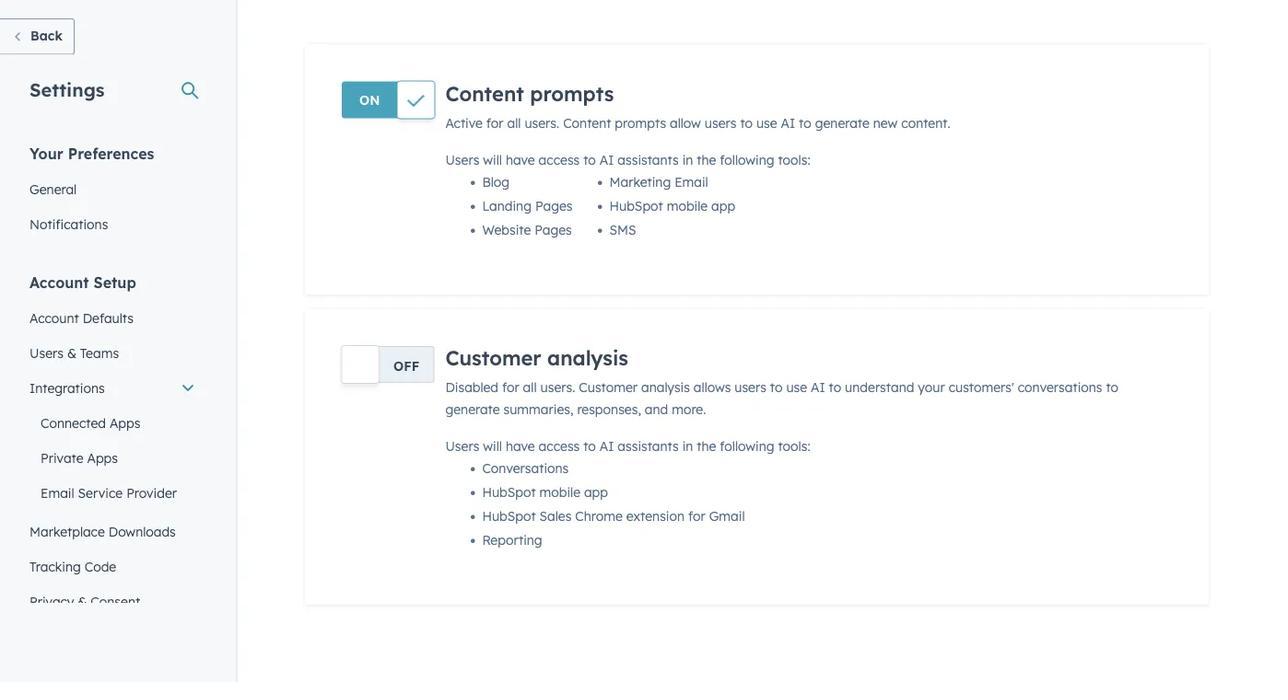 Task type: locate. For each thing, give the bounding box(es) containing it.
1 vertical spatial users
[[735, 380, 767, 396]]

1 vertical spatial email
[[41, 485, 74, 501]]

1 in from the top
[[683, 152, 693, 168]]

to right conversations
[[1106, 380, 1119, 396]]

use left understand
[[786, 380, 807, 396]]

apps
[[110, 415, 141, 431], [87, 450, 118, 466]]

customer analysis allows users to use ai to understand your customers' conversations to generate summaries, responses, and more.
[[445, 380, 1119, 418]]

extension
[[626, 509, 685, 525]]

users inside customer analysis allows users to use ai to understand your customers' conversations to generate summaries, responses, and more.
[[735, 380, 767, 396]]

in
[[683, 152, 693, 168], [683, 439, 693, 455]]

1 vertical spatial tools:
[[778, 439, 811, 455]]

1 tools: from the top
[[778, 152, 811, 168]]

access for users will have access to ai assistants in the following tools: conversations hubspot mobile app hubspot sales chrome extension for gmail reporting
[[539, 439, 580, 455]]

notifications
[[29, 216, 108, 232]]

2 assistants from the top
[[618, 439, 679, 455]]

1 vertical spatial apps
[[87, 450, 118, 466]]

1 horizontal spatial &
[[78, 594, 87, 610]]

content up active
[[445, 81, 524, 106]]

0 horizontal spatial app
[[584, 485, 608, 501]]

apps for connected apps
[[110, 415, 141, 431]]

the down the active for all users. content prompts allow users to use ai to generate new content.
[[697, 152, 716, 168]]

1 vertical spatial prompts
[[615, 115, 666, 131]]

on
[[359, 92, 380, 108]]

pages right website
[[535, 222, 572, 238]]

users
[[445, 152, 480, 168], [29, 345, 64, 361], [445, 439, 480, 455]]

pages
[[535, 198, 573, 214], [535, 222, 572, 238]]

will inside users will have access to ai assistants in the following tools: conversations hubspot mobile app hubspot sales chrome extension for gmail reporting
[[483, 439, 502, 455]]

content
[[445, 81, 524, 106], [563, 115, 611, 131]]

private
[[41, 450, 83, 466]]

0 horizontal spatial mobile
[[540, 485, 581, 501]]

2 tools: from the top
[[778, 439, 811, 455]]

hubspot up reporting
[[482, 509, 536, 525]]

& left teams
[[67, 345, 76, 361]]

app up chrome
[[584, 485, 608, 501]]

customer for customer analysis
[[445, 346, 542, 371]]

0 vertical spatial mobile
[[667, 198, 708, 214]]

reporting
[[482, 533, 542, 549]]

disabled for all users.
[[445, 380, 575, 396]]

your
[[29, 144, 63, 163]]

the for users will have access to ai assistants in the following tools:
[[697, 152, 716, 168]]

in down the "allow"
[[683, 152, 693, 168]]

1 vertical spatial assistants
[[618, 439, 679, 455]]

customer inside customer analysis allows users to use ai to understand your customers' conversations to generate summaries, responses, and more.
[[579, 380, 638, 396]]

customer
[[445, 346, 542, 371], [579, 380, 638, 396]]

1 vertical spatial pages
[[535, 222, 572, 238]]

all down content prompts at the left
[[507, 115, 521, 131]]

account up users & teams
[[29, 310, 79, 326]]

prompts
[[530, 81, 614, 106], [615, 115, 666, 131]]

users will have access to ai assistants in the following tools: conversations hubspot mobile app hubspot sales chrome extension for gmail reporting
[[445, 439, 811, 549]]

will up blog at the top left
[[483, 152, 502, 168]]

1 vertical spatial &
[[78, 594, 87, 610]]

1 horizontal spatial app
[[711, 198, 736, 214]]

pages right landing
[[535, 198, 573, 214]]

tools:
[[778, 152, 811, 168], [778, 439, 811, 455]]

users up integrations on the left bottom
[[29, 345, 64, 361]]

active for all users. content prompts allow users to use ai to generate new content.
[[445, 115, 951, 131]]

have
[[506, 152, 535, 168], [506, 439, 535, 455]]

0 vertical spatial have
[[506, 152, 535, 168]]

1 vertical spatial have
[[506, 439, 535, 455]]

users right the "allow"
[[705, 115, 737, 131]]

apps up the service
[[87, 450, 118, 466]]

1 vertical spatial mobile
[[540, 485, 581, 501]]

1 horizontal spatial customer
[[579, 380, 638, 396]]

users inside 'account setup' element
[[29, 345, 64, 361]]

users will have access to ai assistants in the following tools:
[[445, 152, 811, 168]]

access up 'blog landing pages website pages'
[[539, 152, 580, 168]]

1 access from the top
[[539, 152, 580, 168]]

1 horizontal spatial prompts
[[615, 115, 666, 131]]

0 vertical spatial account
[[29, 273, 89, 292]]

consent
[[91, 594, 140, 610]]

customer up responses,
[[579, 380, 638, 396]]

0 vertical spatial users.
[[525, 115, 560, 131]]

1 have from the top
[[506, 152, 535, 168]]

0 vertical spatial use
[[756, 115, 777, 131]]

1 vertical spatial analysis
[[641, 380, 690, 396]]

assistants inside users will have access to ai assistants in the following tools: conversations hubspot mobile app hubspot sales chrome extension for gmail reporting
[[618, 439, 679, 455]]

assistants
[[618, 152, 679, 168], [618, 439, 679, 455]]

0 vertical spatial hubspot
[[610, 198, 663, 214]]

1 vertical spatial the
[[697, 439, 716, 455]]

0 vertical spatial the
[[697, 152, 716, 168]]

and
[[645, 402, 668, 418]]

account
[[29, 273, 89, 292], [29, 310, 79, 326]]

following
[[720, 152, 775, 168], [720, 439, 775, 455]]

0 vertical spatial for
[[486, 115, 504, 131]]

users.
[[525, 115, 560, 131], [540, 380, 575, 396]]

access for users will have access to ai assistants in the following tools:
[[539, 152, 580, 168]]

account for account defaults
[[29, 310, 79, 326]]

to down responses,
[[584, 439, 596, 455]]

0 vertical spatial apps
[[110, 415, 141, 431]]

generate inside customer analysis allows users to use ai to understand your customers' conversations to generate summaries, responses, and more.
[[445, 402, 500, 418]]

account up account defaults
[[29, 273, 89, 292]]

hubspot down conversations
[[482, 485, 536, 501]]

assistants down and
[[618, 439, 679, 455]]

email
[[675, 174, 708, 190], [41, 485, 74, 501]]

0 vertical spatial users
[[445, 152, 480, 168]]

mobile inside marketing email hubspot mobile app sms
[[667, 198, 708, 214]]

0 horizontal spatial all
[[507, 115, 521, 131]]

users right the allows
[[735, 380, 767, 396]]

1 vertical spatial following
[[720, 439, 775, 455]]

to down content prompts at the left
[[584, 152, 596, 168]]

mobile
[[667, 198, 708, 214], [540, 485, 581, 501]]

to inside users will have access to ai assistants in the following tools: conversations hubspot mobile app hubspot sales chrome extension for gmail reporting
[[584, 439, 596, 455]]

tracking
[[29, 559, 81, 575]]

1 vertical spatial users.
[[540, 380, 575, 396]]

1 vertical spatial customer
[[579, 380, 638, 396]]

general
[[29, 181, 77, 197]]

settings
[[29, 78, 105, 101]]

0 vertical spatial users
[[705, 115, 737, 131]]

& inside privacy & consent link
[[78, 594, 87, 610]]

app down the active for all users. content prompts allow users to use ai to generate new content.
[[711, 198, 736, 214]]

0 vertical spatial all
[[507, 115, 521, 131]]

users. up summaries,
[[540, 380, 575, 396]]

generate left new
[[815, 115, 870, 131]]

general link
[[18, 172, 206, 207]]

1 vertical spatial for
[[502, 380, 519, 396]]

for inside users will have access to ai assistants in the following tools: conversations hubspot mobile app hubspot sales chrome extension for gmail reporting
[[688, 509, 706, 525]]

users. down content prompts at the left
[[525, 115, 560, 131]]

the down "more."
[[697, 439, 716, 455]]

analysis
[[547, 346, 628, 371], [641, 380, 690, 396]]

1 the from the top
[[697, 152, 716, 168]]

1 vertical spatial users
[[29, 345, 64, 361]]

assistants up marketing
[[618, 152, 679, 168]]

responses,
[[577, 402, 641, 418]]

following down the active for all users. content prompts allow users to use ai to generate new content.
[[720, 152, 775, 168]]

2 vertical spatial for
[[688, 509, 706, 525]]

0 vertical spatial access
[[539, 152, 580, 168]]

&
[[67, 345, 76, 361], [78, 594, 87, 610]]

use
[[756, 115, 777, 131], [786, 380, 807, 396]]

the
[[697, 152, 716, 168], [697, 439, 716, 455]]

mobile down marketing
[[667, 198, 708, 214]]

more.
[[672, 402, 706, 418]]

1 will from the top
[[483, 152, 502, 168]]

0 horizontal spatial analysis
[[547, 346, 628, 371]]

following down customer analysis allows users to use ai to understand your customers' conversations to generate summaries, responses, and more.
[[720, 439, 775, 455]]

0 horizontal spatial &
[[67, 345, 76, 361]]

1 horizontal spatial email
[[675, 174, 708, 190]]

will
[[483, 152, 502, 168], [483, 439, 502, 455]]

access up conversations
[[539, 439, 580, 455]]

email down private
[[41, 485, 74, 501]]

2 vertical spatial users
[[445, 439, 480, 455]]

for left gmail
[[688, 509, 706, 525]]

1 horizontal spatial all
[[523, 380, 537, 396]]

0 horizontal spatial generate
[[445, 402, 500, 418]]

for up summaries,
[[502, 380, 519, 396]]

content up users will have access to ai assistants in the following tools:
[[563, 115, 611, 131]]

app inside marketing email hubspot mobile app sms
[[711, 198, 736, 214]]

generate down disabled
[[445, 402, 500, 418]]

0 vertical spatial following
[[720, 152, 775, 168]]

email right marketing
[[675, 174, 708, 190]]

hubspot down marketing
[[610, 198, 663, 214]]

analysis up responses,
[[547, 346, 628, 371]]

all
[[507, 115, 521, 131], [523, 380, 537, 396]]

code
[[84, 559, 116, 575]]

following inside users will have access to ai assistants in the following tools: conversations hubspot mobile app hubspot sales chrome extension for gmail reporting
[[720, 439, 775, 455]]

conversations
[[1018, 380, 1103, 396]]

1 horizontal spatial mobile
[[667, 198, 708, 214]]

have up conversations
[[506, 439, 535, 455]]

& for privacy
[[78, 594, 87, 610]]

0 vertical spatial analysis
[[547, 346, 628, 371]]

ai
[[781, 115, 795, 131], [600, 152, 614, 168], [811, 380, 825, 396], [600, 439, 614, 455]]

analysis up and
[[641, 380, 690, 396]]

users down active
[[445, 152, 480, 168]]

2 the from the top
[[697, 439, 716, 455]]

users down disabled
[[445, 439, 480, 455]]

1 vertical spatial in
[[683, 439, 693, 455]]

have up blog at the top left
[[506, 152, 535, 168]]

in inside users will have access to ai assistants in the following tools: conversations hubspot mobile app hubspot sales chrome extension for gmail reporting
[[683, 439, 693, 455]]

2 following from the top
[[720, 439, 775, 455]]

will up conversations
[[483, 439, 502, 455]]

for right active
[[486, 115, 504, 131]]

app inside users will have access to ai assistants in the following tools: conversations hubspot mobile app hubspot sales chrome extension for gmail reporting
[[584, 485, 608, 501]]

1 vertical spatial content
[[563, 115, 611, 131]]

& inside users & teams link
[[67, 345, 76, 361]]

analysis inside customer analysis allows users to use ai to understand your customers' conversations to generate summaries, responses, and more.
[[641, 380, 690, 396]]

2 access from the top
[[539, 439, 580, 455]]

app
[[711, 198, 736, 214], [584, 485, 608, 501]]

2 have from the top
[[506, 439, 535, 455]]

0 horizontal spatial customer
[[445, 346, 542, 371]]

hubspot inside marketing email hubspot mobile app sms
[[610, 198, 663, 214]]

users & teams
[[29, 345, 119, 361]]

1 vertical spatial access
[[539, 439, 580, 455]]

tools: for users will have access to ai assistants in the following tools: conversations hubspot mobile app hubspot sales chrome extension for gmail reporting
[[778, 439, 811, 455]]

1 account from the top
[[29, 273, 89, 292]]

for for active
[[486, 115, 504, 131]]

0 vertical spatial app
[[711, 198, 736, 214]]

0 vertical spatial pages
[[535, 198, 573, 214]]

hubspot
[[610, 198, 663, 214], [482, 485, 536, 501], [482, 509, 536, 525]]

back link
[[0, 18, 75, 55]]

2 in from the top
[[683, 439, 693, 455]]

0 vertical spatial email
[[675, 174, 708, 190]]

0 vertical spatial will
[[483, 152, 502, 168]]

1 horizontal spatial generate
[[815, 115, 870, 131]]

tools: inside users will have access to ai assistants in the following tools: conversations hubspot mobile app hubspot sales chrome extension for gmail reporting
[[778, 439, 811, 455]]

for
[[486, 115, 504, 131], [502, 380, 519, 396], [688, 509, 706, 525]]

apps down integrations button
[[110, 415, 141, 431]]

in down "more."
[[683, 439, 693, 455]]

2 will from the top
[[483, 439, 502, 455]]

users inside users will have access to ai assistants in the following tools: conversations hubspot mobile app hubspot sales chrome extension for gmail reporting
[[445, 439, 480, 455]]

access
[[539, 152, 580, 168], [539, 439, 580, 455]]

all up summaries,
[[523, 380, 537, 396]]

0 vertical spatial &
[[67, 345, 76, 361]]

1 vertical spatial all
[[523, 380, 537, 396]]

have for users will have access to ai assistants in the following tools:
[[506, 152, 535, 168]]

1 following from the top
[[720, 152, 775, 168]]

active
[[445, 115, 483, 131]]

1 horizontal spatial use
[[786, 380, 807, 396]]

0 horizontal spatial email
[[41, 485, 74, 501]]

1 assistants from the top
[[618, 152, 679, 168]]

1 vertical spatial generate
[[445, 402, 500, 418]]

tools: for users will have access to ai assistants in the following tools:
[[778, 152, 811, 168]]

customer up disabled for all users.
[[445, 346, 542, 371]]

your preferences element
[[18, 143, 206, 242]]

0 vertical spatial assistants
[[618, 152, 679, 168]]

to left new
[[799, 115, 812, 131]]

mobile up sales
[[540, 485, 581, 501]]

1 vertical spatial app
[[584, 485, 608, 501]]

2 account from the top
[[29, 310, 79, 326]]

1 vertical spatial use
[[786, 380, 807, 396]]

analysis for customer analysis
[[547, 346, 628, 371]]

disabled
[[445, 380, 499, 396]]

1 vertical spatial will
[[483, 439, 502, 455]]

0 vertical spatial prompts
[[530, 81, 614, 106]]

use right the "allow"
[[756, 115, 777, 131]]

the inside users will have access to ai assistants in the following tools: conversations hubspot mobile app hubspot sales chrome extension for gmail reporting
[[697, 439, 716, 455]]

access inside users will have access to ai assistants in the following tools: conversations hubspot mobile app hubspot sales chrome extension for gmail reporting
[[539, 439, 580, 455]]

0 vertical spatial customer
[[445, 346, 542, 371]]

in for users will have access to ai assistants in the following tools:
[[683, 152, 693, 168]]

& right privacy
[[78, 594, 87, 610]]

0 horizontal spatial content
[[445, 81, 524, 106]]

users
[[705, 115, 737, 131], [735, 380, 767, 396]]

to right the "allow"
[[740, 115, 753, 131]]

have inside users will have access to ai assistants in the following tools: conversations hubspot mobile app hubspot sales chrome extension for gmail reporting
[[506, 439, 535, 455]]

0 horizontal spatial prompts
[[530, 81, 614, 106]]

0 vertical spatial tools:
[[778, 152, 811, 168]]

0 vertical spatial in
[[683, 152, 693, 168]]

1 horizontal spatial analysis
[[641, 380, 690, 396]]

0 horizontal spatial use
[[756, 115, 777, 131]]

to
[[740, 115, 753, 131], [799, 115, 812, 131], [584, 152, 596, 168], [770, 380, 783, 396], [829, 380, 842, 396], [1106, 380, 1119, 396], [584, 439, 596, 455]]

0 vertical spatial generate
[[815, 115, 870, 131]]

integrations button
[[18, 371, 206, 406]]

customer for customer analysis allows users to use ai to understand your customers' conversations to generate summaries, responses, and more.
[[579, 380, 638, 396]]

assistants for users will have access to ai assistants in the following tools:
[[618, 152, 679, 168]]

1 vertical spatial account
[[29, 310, 79, 326]]

privacy & consent link
[[18, 585, 206, 620]]



Task type: describe. For each thing, give the bounding box(es) containing it.
following for users will have access to ai assistants in the following tools:
[[720, 152, 775, 168]]

setup
[[94, 273, 136, 292]]

marketing
[[610, 174, 671, 190]]

account defaults link
[[18, 301, 206, 336]]

ai inside users will have access to ai assistants in the following tools: conversations hubspot mobile app hubspot sales chrome extension for gmail reporting
[[600, 439, 614, 455]]

allows
[[694, 380, 731, 396]]

account setup element
[[18, 272, 206, 655]]

the for users will have access to ai assistants in the following tools: conversations hubspot mobile app hubspot sales chrome extension for gmail reporting
[[697, 439, 716, 455]]

allow
[[670, 115, 701, 131]]

tracking code link
[[18, 550, 206, 585]]

email inside marketing email hubspot mobile app sms
[[675, 174, 708, 190]]

users. for disabled
[[540, 380, 575, 396]]

blog
[[482, 174, 510, 190]]

content.
[[902, 115, 951, 131]]

account defaults
[[29, 310, 134, 326]]

back
[[30, 28, 63, 44]]

customer analysis
[[445, 346, 628, 371]]

to left understand
[[829, 380, 842, 396]]

have for users will have access to ai assistants in the following tools: conversations hubspot mobile app hubspot sales chrome extension for gmail reporting
[[506, 439, 535, 455]]

connected apps link
[[18, 406, 206, 441]]

1 horizontal spatial content
[[563, 115, 611, 131]]

1 vertical spatial hubspot
[[482, 485, 536, 501]]

following for users will have access to ai assistants in the following tools: conversations hubspot mobile app hubspot sales chrome extension for gmail reporting
[[720, 439, 775, 455]]

preferences
[[68, 144, 154, 163]]

defaults
[[83, 310, 134, 326]]

will for users will have access to ai assistants in the following tools:
[[483, 152, 502, 168]]

connected apps
[[41, 415, 141, 431]]

your preferences
[[29, 144, 154, 163]]

users for users & teams
[[29, 345, 64, 361]]

to right the allows
[[770, 380, 783, 396]]

marketplace
[[29, 524, 105, 540]]

privacy & consent
[[29, 594, 140, 610]]

users & teams link
[[18, 336, 206, 371]]

0 vertical spatial content
[[445, 81, 524, 106]]

email service provider link
[[18, 476, 206, 511]]

private apps
[[41, 450, 118, 466]]

in for users will have access to ai assistants in the following tools: conversations hubspot mobile app hubspot sales chrome extension for gmail reporting
[[683, 439, 693, 455]]

& for users
[[67, 345, 76, 361]]

teams
[[80, 345, 119, 361]]

summaries,
[[504, 402, 574, 418]]

analysis for customer analysis allows users to use ai to understand your customers' conversations to generate summaries, responses, and more.
[[641, 380, 690, 396]]

for for disabled
[[502, 380, 519, 396]]

downloads
[[109, 524, 176, 540]]

users for users will have access to ai assistants in the following tools:
[[445, 152, 480, 168]]

all for active
[[507, 115, 521, 131]]

email service provider
[[41, 485, 177, 501]]

account for account setup
[[29, 273, 89, 292]]

service
[[78, 485, 123, 501]]

notifications link
[[18, 207, 206, 242]]

apps for private apps
[[87, 450, 118, 466]]

tracking code
[[29, 559, 116, 575]]

gmail
[[709, 509, 745, 525]]

integrations
[[29, 380, 105, 396]]

mobile inside users will have access to ai assistants in the following tools: conversations hubspot mobile app hubspot sales chrome extension for gmail reporting
[[540, 485, 581, 501]]

assistants for users will have access to ai assistants in the following tools: conversations hubspot mobile app hubspot sales chrome extension for gmail reporting
[[618, 439, 679, 455]]

2 vertical spatial hubspot
[[482, 509, 536, 525]]

sales
[[540, 509, 572, 525]]

marketing email hubspot mobile app sms
[[610, 174, 736, 238]]

landing
[[482, 198, 532, 214]]

sms
[[610, 222, 636, 238]]

understand
[[845, 380, 915, 396]]

privacy
[[29, 594, 74, 610]]

new
[[873, 115, 898, 131]]

connected
[[41, 415, 106, 431]]

ai inside customer analysis allows users to use ai to understand your customers' conversations to generate summaries, responses, and more.
[[811, 380, 825, 396]]

your
[[918, 380, 945, 396]]

website
[[482, 222, 531, 238]]

will for users will have access to ai assistants in the following tools: conversations hubspot mobile app hubspot sales chrome extension for gmail reporting
[[483, 439, 502, 455]]

account setup
[[29, 273, 136, 292]]

conversations
[[482, 461, 569, 477]]

customers'
[[949, 380, 1014, 396]]

marketplace downloads link
[[18, 515, 206, 550]]

users. for active
[[525, 115, 560, 131]]

provider
[[126, 485, 177, 501]]

content prompts
[[445, 81, 614, 106]]

blog landing pages website pages
[[482, 174, 573, 238]]

email inside 'account setup' element
[[41, 485, 74, 501]]

2 pages from the top
[[535, 222, 572, 238]]

1 pages from the top
[[535, 198, 573, 214]]

marketplace downloads
[[29, 524, 176, 540]]

use inside customer analysis allows users to use ai to understand your customers' conversations to generate summaries, responses, and more.
[[786, 380, 807, 396]]

chrome
[[575, 509, 623, 525]]

all for disabled
[[523, 380, 537, 396]]

off
[[393, 358, 420, 374]]

private apps link
[[18, 441, 206, 476]]



Task type: vqa. For each thing, say whether or not it's contained in the screenshot.
System
no



